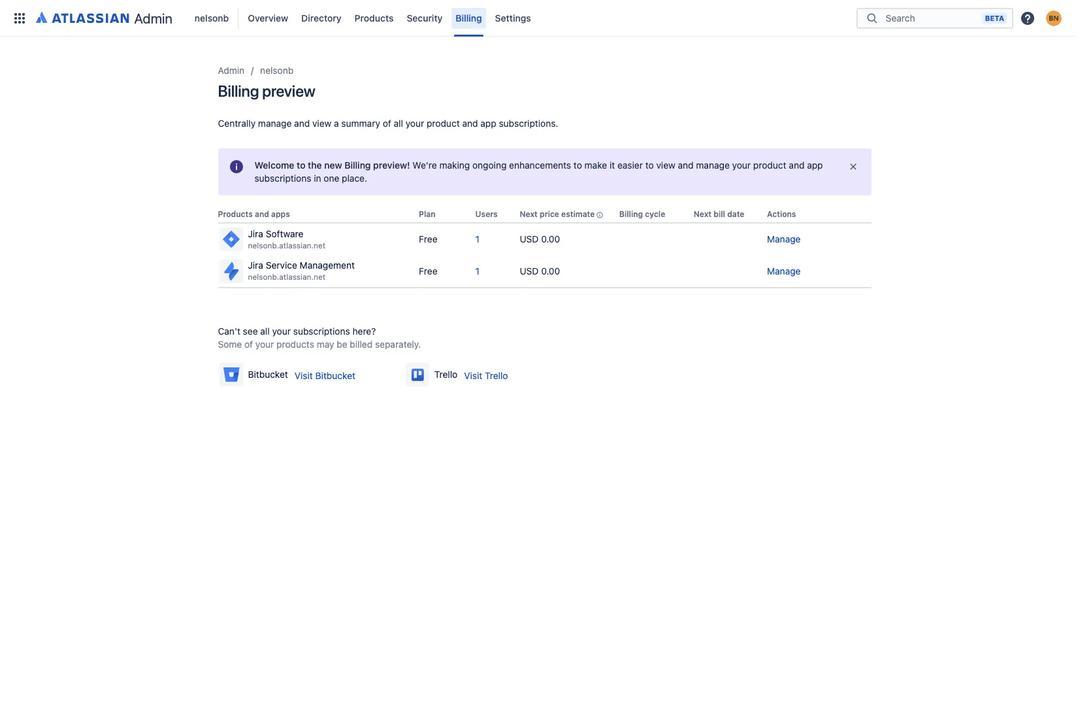 Task type: vqa. For each thing, say whether or not it's contained in the screenshot.
nelsonb.atlassian.net in the "Jira Service Management nelsonb.atlassian.net"
yes



Task type: locate. For each thing, give the bounding box(es) containing it.
overview link
[[244, 8, 292, 28]]

2 jira from the top
[[248, 260, 263, 271]]

1 vertical spatial nelsonb link
[[260, 63, 294, 78]]

0 vertical spatial 0.00
[[542, 234, 560, 245]]

1 horizontal spatial visit
[[464, 370, 483, 381]]

0 horizontal spatial admin link
[[31, 8, 178, 28]]

jira inside jira service management nelsonb.atlassian.net
[[248, 260, 263, 271]]

0 vertical spatial product
[[427, 118, 460, 129]]

jira inside jira software nelsonb.atlassian.net
[[248, 228, 263, 239]]

subscriptions inside can't see all your subscriptions here? some of your products may be billed separately.
[[293, 325, 350, 336]]

1 horizontal spatial view
[[657, 160, 676, 171]]

0 vertical spatial usd 0.00
[[520, 234, 560, 245]]

view
[[313, 118, 332, 129], [657, 160, 676, 171]]

welcome
[[255, 160, 295, 171]]

view inside 'we're making ongoing enhancements to make it easier to view and manage your product and app subscriptions in one place.'
[[657, 160, 676, 171]]

1 vertical spatial 1
[[476, 265, 480, 276]]

welcome to the new billing preview!
[[255, 160, 410, 171]]

0 horizontal spatial nelsonb link
[[191, 8, 233, 28]]

1 horizontal spatial nelsonb link
[[260, 63, 294, 78]]

2 free from the top
[[419, 265, 438, 276]]

1 1 from the top
[[476, 234, 480, 245]]

2 nelsonb.atlassian.net from the top
[[248, 272, 326, 282]]

0 vertical spatial nelsonb
[[195, 12, 229, 23]]

billing right security
[[456, 12, 482, 23]]

nelsonb link left overview link
[[191, 8, 233, 28]]

1 vertical spatial subscriptions
[[293, 325, 350, 336]]

jira down products and apps
[[248, 228, 263, 239]]

1 vertical spatial free
[[419, 265, 438, 276]]

1 horizontal spatial products
[[355, 12, 394, 23]]

2 1 link from the top
[[476, 265, 480, 276]]

2 manage link from the top
[[768, 265, 801, 276]]

manage
[[768, 234, 801, 245], [768, 265, 801, 276]]

products
[[355, 12, 394, 23], [218, 209, 253, 219]]

1 vertical spatial 0.00
[[542, 265, 560, 276]]

usd 0.00 for management
[[520, 265, 560, 276]]

visit for visit trello
[[464, 370, 483, 381]]

visit left bitbucket
[[295, 370, 313, 381]]

of
[[383, 118, 392, 129], [245, 338, 253, 350]]

app inside 'we're making ongoing enhancements to make it easier to view and manage your product and app subscriptions in one place.'
[[808, 160, 824, 171]]

admin
[[134, 10, 173, 26], [218, 65, 245, 76]]

2 usd from the top
[[520, 265, 539, 276]]

trello
[[435, 369, 458, 380]]

bitbucket
[[316, 370, 356, 381]]

billing link
[[452, 8, 486, 28]]

products link
[[351, 8, 398, 28]]

and right easier at the top right of the page
[[678, 160, 694, 171]]

0 horizontal spatial manage
[[258, 118, 292, 129]]

1 manage from the top
[[768, 234, 801, 245]]

manage link
[[768, 234, 801, 245], [768, 265, 801, 276]]

0 vertical spatial subscriptions
[[255, 173, 312, 184]]

0 horizontal spatial view
[[313, 118, 332, 129]]

view left a
[[313, 118, 332, 129]]

0 horizontal spatial next
[[520, 209, 538, 219]]

help icon image
[[1021, 10, 1036, 26]]

usd for management
[[520, 265, 539, 276]]

1 vertical spatial usd
[[520, 265, 539, 276]]

nelsonb
[[195, 12, 229, 23], [260, 65, 294, 76]]

jira left "service" on the top of page
[[248, 260, 263, 271]]

manage link for management
[[768, 265, 801, 276]]

some
[[218, 338, 242, 350]]

nelsonb link
[[191, 8, 233, 28], [260, 63, 294, 78]]

usd
[[520, 234, 539, 245], [520, 265, 539, 276]]

visit trello
[[464, 370, 508, 381]]

1 1 link from the top
[[476, 234, 480, 245]]

manage inside 'we're making ongoing enhancements to make it easier to view and manage your product and app subscriptions in one place.'
[[697, 160, 730, 171]]

0 vertical spatial products
[[355, 12, 394, 23]]

0 vertical spatial manage
[[258, 118, 292, 129]]

0 horizontal spatial nelsonb
[[195, 12, 229, 23]]

products
[[277, 338, 314, 350]]

preview
[[262, 82, 316, 100]]

1 vertical spatial nelsonb
[[260, 65, 294, 76]]

1 vertical spatial app
[[808, 160, 824, 171]]

directory link
[[298, 8, 346, 28]]

subscriptions up may
[[293, 325, 350, 336]]

1 link
[[476, 234, 480, 245], [476, 265, 480, 276]]

2 visit from the left
[[464, 370, 483, 381]]

manage down billing preview
[[258, 118, 292, 129]]

0 vertical spatial jira
[[248, 228, 263, 239]]

nelsonb link up billing preview
[[260, 63, 294, 78]]

0 vertical spatial usd
[[520, 234, 539, 245]]

1 usd 0.00 from the top
[[520, 234, 560, 245]]

manage up the next bill date
[[697, 160, 730, 171]]

summary
[[342, 118, 381, 129]]

0 horizontal spatial product
[[427, 118, 460, 129]]

one
[[324, 173, 340, 184]]

security
[[407, 12, 443, 23]]

search icon image
[[865, 11, 881, 25]]

1 vertical spatial jira
[[248, 260, 263, 271]]

free for management
[[419, 265, 438, 276]]

1 vertical spatial view
[[657, 160, 676, 171]]

bitbucket image
[[221, 364, 242, 385]]

subscriptions
[[255, 173, 312, 184], [293, 325, 350, 336]]

product inside 'we're making ongoing enhancements to make it easier to view and manage your product and app subscriptions in one place.'
[[754, 160, 787, 171]]

1 vertical spatial manage
[[697, 160, 730, 171]]

all right summary
[[394, 118, 403, 129]]

products inside the global navigation element
[[355, 12, 394, 23]]

bill
[[714, 209, 726, 219]]

nelsonb.atlassian.net
[[248, 240, 326, 250], [248, 272, 326, 282]]

atlassian image
[[36, 9, 129, 25], [36, 9, 129, 25]]

0 vertical spatial manage link
[[768, 234, 801, 245]]

0 horizontal spatial visit
[[295, 370, 313, 381]]

settings
[[495, 12, 531, 23]]

and up making
[[463, 118, 478, 129]]

0.00
[[542, 234, 560, 245], [542, 265, 560, 276]]

0 vertical spatial admin link
[[31, 8, 178, 28]]

1 usd from the top
[[520, 234, 539, 245]]

2 usd 0.00 from the top
[[520, 265, 560, 276]]

1 vertical spatial admin link
[[218, 63, 245, 78]]

to left make
[[574, 160, 582, 171]]

product up making
[[427, 118, 460, 129]]

0.00 for nelsonb.atlassian.net
[[542, 234, 560, 245]]

estimate
[[562, 209, 595, 219]]

software
[[266, 228, 304, 239]]

app
[[481, 118, 497, 129], [808, 160, 824, 171]]

manage for nelsonb.atlassian.net
[[768, 234, 801, 245]]

nelsonb.atlassian.net down software
[[248, 240, 326, 250]]

manage for management
[[768, 265, 801, 276]]

0 vertical spatial admin
[[134, 10, 173, 26]]

products left apps
[[218, 209, 253, 219]]

product up actions
[[754, 160, 787, 171]]

nelsonb left the overview
[[195, 12, 229, 23]]

0 vertical spatial 1 link
[[476, 234, 480, 245]]

jira service management nelsonb.atlassian.net
[[248, 260, 355, 282]]

appswitcher icon image
[[12, 10, 27, 26]]

overview
[[248, 12, 288, 23]]

here?
[[353, 325, 376, 336]]

nelsonb.atlassian.net down "service" on the top of page
[[248, 272, 326, 282]]

admin link
[[31, 8, 178, 28], [218, 63, 245, 78]]

settings link
[[491, 8, 535, 28]]

usd 0.00
[[520, 234, 560, 245], [520, 265, 560, 276]]

1 vertical spatial of
[[245, 338, 253, 350]]

of inside can't see all your subscriptions here? some of your products may be billed separately.
[[245, 338, 253, 350]]

next for next price estimate
[[520, 209, 538, 219]]

0 horizontal spatial products
[[218, 209, 253, 219]]

global navigation element
[[8, 0, 857, 36]]

all right see
[[260, 325, 270, 336]]

0 vertical spatial free
[[419, 234, 438, 245]]

1 vertical spatial manage link
[[768, 265, 801, 276]]

next
[[520, 209, 538, 219], [694, 209, 712, 219]]

next price estimate
[[520, 209, 595, 219]]

nelsonb up billing preview
[[260, 65, 294, 76]]

1 next from the left
[[520, 209, 538, 219]]

1 vertical spatial product
[[754, 160, 787, 171]]

1 0.00 from the top
[[542, 234, 560, 245]]

may
[[317, 338, 334, 350]]

users
[[476, 209, 498, 219]]

all
[[394, 118, 403, 129], [260, 325, 270, 336]]

view right easier at the top right of the page
[[657, 160, 676, 171]]

0 horizontal spatial admin
[[134, 10, 173, 26]]

1 vertical spatial products
[[218, 209, 253, 219]]

jira software image
[[221, 229, 242, 250], [221, 229, 242, 250]]

1 vertical spatial manage
[[768, 265, 801, 276]]

1 link for nelsonb.atlassian.net
[[476, 234, 480, 245]]

products left security
[[355, 12, 394, 23]]

2 0.00 from the top
[[542, 265, 560, 276]]

2 manage from the top
[[768, 265, 801, 276]]

1 horizontal spatial product
[[754, 160, 787, 171]]

1 vertical spatial nelsonb.atlassian.net
[[248, 272, 326, 282]]

service
[[266, 260, 297, 271]]

and
[[294, 118, 310, 129], [463, 118, 478, 129], [678, 160, 694, 171], [789, 160, 805, 171], [255, 209, 269, 219]]

visit bitbucket
[[295, 370, 356, 381]]

of down see
[[245, 338, 253, 350]]

1 to from the left
[[297, 160, 306, 171]]

ongoing
[[473, 160, 507, 171]]

0 vertical spatial nelsonb link
[[191, 8, 233, 28]]

your
[[406, 118, 424, 129], [733, 160, 751, 171], [272, 325, 291, 336], [256, 338, 274, 350]]

subscriptions.
[[499, 118, 559, 129]]

to
[[297, 160, 306, 171], [574, 160, 582, 171], [646, 160, 654, 171]]

0 vertical spatial nelsonb.atlassian.net
[[248, 240, 326, 250]]

next left price
[[520, 209, 538, 219]]

1 free from the top
[[419, 234, 438, 245]]

0 vertical spatial app
[[481, 118, 497, 129]]

billing cycle
[[620, 209, 666, 219]]

2 next from the left
[[694, 209, 712, 219]]

1 vertical spatial 1 link
[[476, 265, 480, 276]]

your up date
[[733, 160, 751, 171]]

centrally
[[218, 118, 256, 129]]

1 manage link from the top
[[768, 234, 801, 245]]

free
[[419, 234, 438, 245], [419, 265, 438, 276]]

visit left trello
[[464, 370, 483, 381]]

to left the at the top of the page
[[297, 160, 306, 171]]

billing inside the global navigation element
[[456, 12, 482, 23]]

subscriptions down welcome
[[255, 173, 312, 184]]

to right easier at the top right of the page
[[646, 160, 654, 171]]

manage
[[258, 118, 292, 129], [697, 160, 730, 171]]

0 vertical spatial all
[[394, 118, 403, 129]]

all inside can't see all your subscriptions here? some of your products may be billed separately.
[[260, 325, 270, 336]]

1 jira from the top
[[248, 228, 263, 239]]

1 horizontal spatial next
[[694, 209, 712, 219]]

products for products and apps
[[218, 209, 253, 219]]

1 horizontal spatial of
[[383, 118, 392, 129]]

0 horizontal spatial all
[[260, 325, 270, 336]]

billing up place.
[[345, 160, 371, 171]]

see
[[243, 325, 258, 336]]

0 horizontal spatial to
[[297, 160, 306, 171]]

billing left cycle
[[620, 209, 643, 219]]

place.
[[342, 173, 367, 184]]

jira service management image
[[221, 261, 242, 281], [221, 261, 242, 281]]

1 vertical spatial all
[[260, 325, 270, 336]]

jira
[[248, 228, 263, 239], [248, 260, 263, 271]]

0 vertical spatial of
[[383, 118, 392, 129]]

preview!
[[373, 160, 410, 171]]

product
[[427, 118, 460, 129], [754, 160, 787, 171]]

visit
[[295, 370, 313, 381], [464, 370, 483, 381]]

next left bill
[[694, 209, 712, 219]]

2 horizontal spatial to
[[646, 160, 654, 171]]

1 horizontal spatial all
[[394, 118, 403, 129]]

1 horizontal spatial to
[[574, 160, 582, 171]]

2 1 from the top
[[476, 265, 480, 276]]

1
[[476, 234, 480, 245], [476, 265, 480, 276]]

can't
[[218, 325, 241, 336]]

it
[[610, 160, 615, 171]]

1 horizontal spatial app
[[808, 160, 824, 171]]

1 horizontal spatial manage
[[697, 160, 730, 171]]

1 visit from the left
[[295, 370, 313, 381]]

your up we're
[[406, 118, 424, 129]]

of right summary
[[383, 118, 392, 129]]

app left dismiss image
[[808, 160, 824, 171]]

your down see
[[256, 338, 274, 350]]

0 horizontal spatial app
[[481, 118, 497, 129]]

1 vertical spatial admin
[[218, 65, 245, 76]]

billing
[[456, 12, 482, 23], [218, 82, 259, 100], [345, 160, 371, 171], [620, 209, 643, 219]]

0 vertical spatial manage
[[768, 234, 801, 245]]

trello image
[[407, 364, 428, 385], [407, 364, 428, 385]]

bitbucket image
[[221, 364, 242, 385]]

0 vertical spatial 1
[[476, 234, 480, 245]]

app left the subscriptions.
[[481, 118, 497, 129]]

1 vertical spatial usd 0.00
[[520, 265, 560, 276]]

easier
[[618, 160, 643, 171]]

billing up centrally
[[218, 82, 259, 100]]

actions
[[768, 209, 797, 219]]

0 horizontal spatial of
[[245, 338, 253, 350]]



Task type: describe. For each thing, give the bounding box(es) containing it.
admin inside the global navigation element
[[134, 10, 173, 26]]

subscriptions inside 'we're making ongoing enhancements to make it easier to view and manage your product and app subscriptions in one place.'
[[255, 173, 312, 184]]

visit trello link
[[464, 369, 508, 382]]

can't see all your subscriptions here? some of your products may be billed separately.
[[218, 325, 421, 350]]

trello
[[485, 370, 508, 381]]

we're
[[413, 160, 437, 171]]

the
[[308, 160, 322, 171]]

visit for visit bitbucket
[[295, 370, 313, 381]]

nelsonb.atlassian.net inside jira service management nelsonb.atlassian.net
[[248, 272, 326, 282]]

billing preview
[[218, 82, 316, 100]]

a
[[334, 118, 339, 129]]

and up actions
[[789, 160, 805, 171]]

be
[[337, 338, 348, 350]]

0.00 for management
[[542, 265, 560, 276]]

3 to from the left
[[646, 160, 654, 171]]

usd for nelsonb.atlassian.net
[[520, 234, 539, 245]]

beta
[[986, 13, 1005, 22]]

1 link for management
[[476, 265, 480, 276]]

next bill date
[[694, 209, 745, 219]]

we're making ongoing enhancements to make it easier to view and manage your product and app subscriptions in one place.
[[255, 160, 824, 184]]

1 horizontal spatial nelsonb
[[260, 65, 294, 76]]

billed
[[350, 338, 373, 350]]

info block image
[[229, 159, 244, 175]]

apps
[[271, 209, 290, 219]]

info image
[[595, 210, 606, 220]]

and left apps
[[255, 209, 269, 219]]

account image
[[1047, 10, 1062, 26]]

products and apps
[[218, 209, 290, 219]]

billing for billing preview
[[218, 82, 259, 100]]

dismiss image
[[848, 161, 859, 172]]

jira for jira service management
[[248, 260, 263, 271]]

1 nelsonb.atlassian.net from the top
[[248, 240, 326, 250]]

1 for nelsonb.atlassian.net
[[476, 234, 480, 245]]

management
[[300, 260, 355, 271]]

new
[[324, 160, 342, 171]]

centrally manage and view a summary of all your product and app subscriptions.
[[218, 118, 559, 129]]

and left a
[[294, 118, 310, 129]]

manage link for nelsonb.atlassian.net
[[768, 234, 801, 245]]

admin banner
[[0, 0, 1077, 37]]

jira for jira software
[[248, 228, 263, 239]]

making
[[440, 160, 470, 171]]

separately.
[[375, 338, 421, 350]]

bitbucket
[[248, 369, 288, 380]]

plan
[[419, 209, 436, 219]]

your inside 'we're making ongoing enhancements to make it easier to view and manage your product and app subscriptions in one place.'
[[733, 160, 751, 171]]

date
[[728, 209, 745, 219]]

billing for billing cycle
[[620, 209, 643, 219]]

make
[[585, 160, 608, 171]]

free for nelsonb.atlassian.net
[[419, 234, 438, 245]]

products for products
[[355, 12, 394, 23]]

billing for billing
[[456, 12, 482, 23]]

cycle
[[645, 209, 666, 219]]

price
[[540, 209, 560, 219]]

next for next bill date
[[694, 209, 712, 219]]

1 horizontal spatial admin link
[[218, 63, 245, 78]]

directory
[[302, 12, 342, 23]]

nelsonb inside the global navigation element
[[195, 12, 229, 23]]

2 to from the left
[[574, 160, 582, 171]]

0 vertical spatial view
[[313, 118, 332, 129]]

usd 0.00 for nelsonb.atlassian.net
[[520, 234, 560, 245]]

enhancements
[[509, 160, 572, 171]]

Search field
[[882, 6, 983, 30]]

in
[[314, 173, 321, 184]]

your up products
[[272, 325, 291, 336]]

visit bitbucket link
[[295, 369, 356, 382]]

security link
[[403, 8, 447, 28]]

1 for management
[[476, 265, 480, 276]]

jira software nelsonb.atlassian.net
[[248, 228, 326, 250]]

1 horizontal spatial admin
[[218, 65, 245, 76]]



